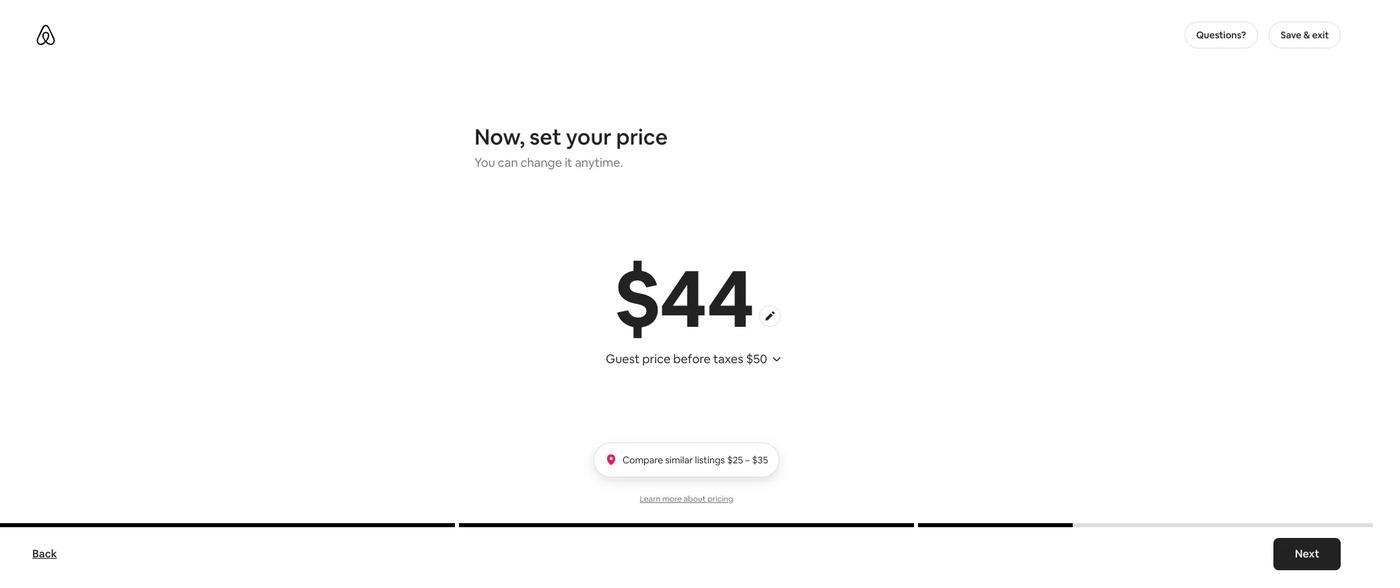Task type: locate. For each thing, give the bounding box(es) containing it.
$
[[614, 246, 660, 351]]

0 vertical spatial price
[[616, 123, 668, 151]]

price
[[616, 123, 668, 151], [642, 351, 671, 367]]

1 vertical spatial price
[[642, 351, 671, 367]]

learn more about pricing button
[[640, 494, 734, 505]]

back button
[[26, 541, 64, 568]]

back
[[32, 547, 57, 562]]

learn more about pricing
[[640, 494, 734, 505]]

$ text field
[[614, 247, 754, 351]]

$35
[[752, 454, 768, 467]]

you
[[475, 155, 495, 170]]

similar
[[665, 454, 693, 467]]

price right guest
[[642, 351, 671, 367]]

guest price before taxes $50 button
[[475, 351, 899, 368]]

save & exit button
[[1269, 22, 1341, 48]]

anytime.
[[575, 155, 623, 170]]

listings
[[695, 454, 725, 467]]

guest
[[606, 351, 640, 367]]

now,
[[475, 123, 525, 151]]

save & exit
[[1281, 29, 1329, 41]]

compare
[[623, 454, 663, 467]]

save
[[1281, 29, 1302, 41]]

price inside button
[[642, 351, 671, 367]]

pricing
[[708, 494, 734, 505]]

next button
[[1274, 539, 1341, 571]]

before
[[673, 351, 711, 367]]

price inside now, set your price you can change it anytime.
[[616, 123, 668, 151]]

questions?
[[1197, 29, 1247, 41]]

price up the anytime.
[[616, 123, 668, 151]]

–
[[745, 454, 750, 467]]

learn
[[640, 494, 661, 505]]



Task type: describe. For each thing, give the bounding box(es) containing it.
about
[[684, 494, 706, 505]]

your
[[566, 123, 612, 151]]

compare similar listings $25 – $35 button
[[594, 443, 780, 478]]

exit
[[1313, 29, 1329, 41]]

$25
[[727, 454, 743, 467]]

compare similar listings $25 – $35
[[623, 454, 768, 467]]

next
[[1295, 547, 1320, 562]]

taxes
[[714, 351, 744, 367]]

can
[[498, 155, 518, 170]]

&
[[1304, 29, 1311, 41]]

set
[[530, 123, 562, 151]]

more
[[663, 494, 682, 505]]

edit image
[[765, 311, 775, 322]]

guest price before taxes $50
[[606, 351, 768, 367]]

it
[[565, 155, 572, 170]]

$50
[[746, 351, 768, 367]]

now, set your price you can change it anytime.
[[475, 123, 668, 170]]

change
[[521, 155, 562, 170]]

questions? button
[[1185, 22, 1259, 48]]



Task type: vqa. For each thing, say whether or not it's contained in the screenshot.
the 'Next' BUTTON on the bottom
yes



